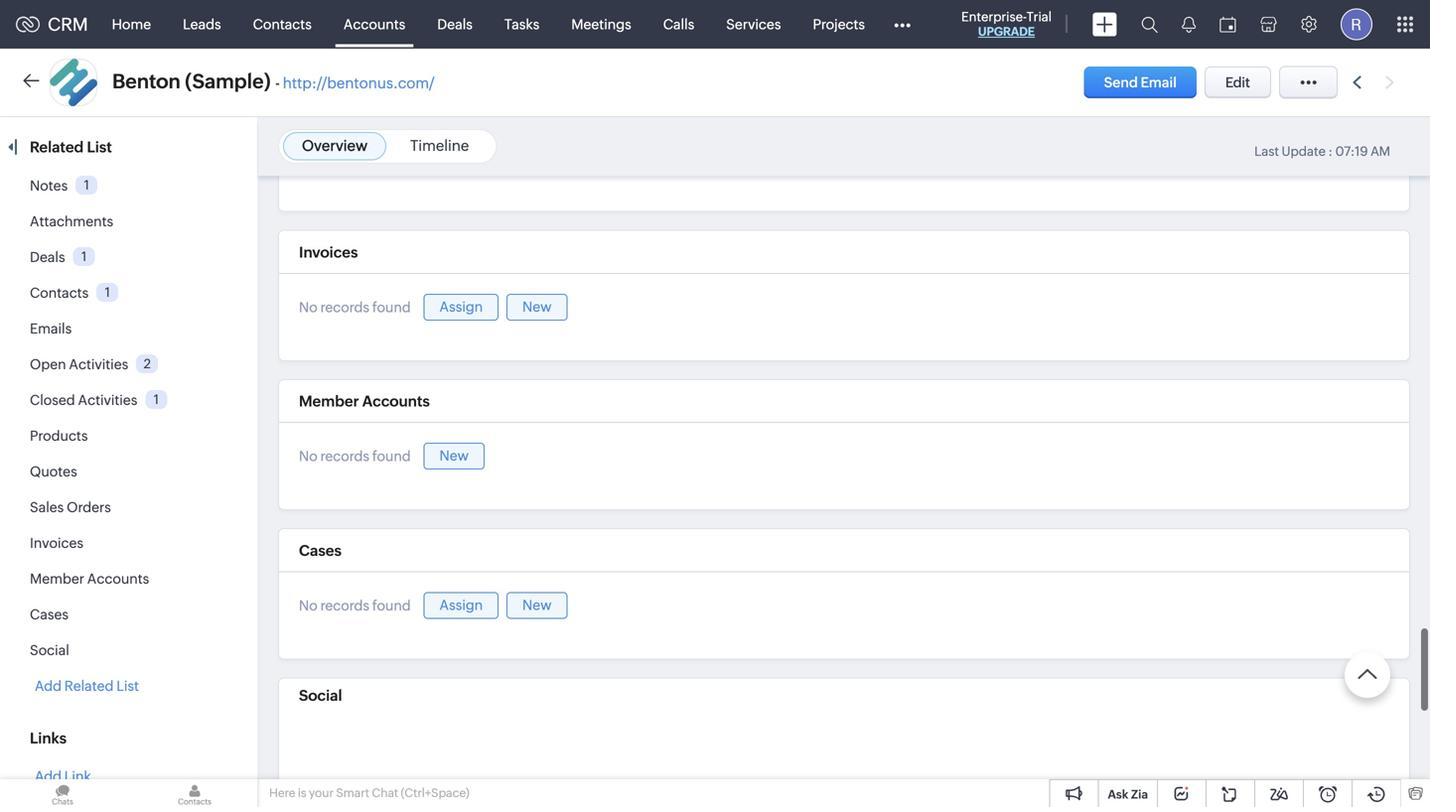 Task type: describe. For each thing, give the bounding box(es) containing it.
leads
[[183, 16, 221, 32]]

smart
[[336, 787, 370, 800]]

benton (sample) - http://bentonus.com/
[[112, 70, 435, 93]]

projects link
[[797, 0, 881, 48]]

:
[[1329, 144, 1334, 159]]

found for cases
[[372, 598, 411, 614]]

send email button
[[1085, 67, 1197, 98]]

Other Modules field
[[881, 8, 924, 40]]

0 horizontal spatial list
[[87, 139, 112, 156]]

services link
[[711, 0, 797, 48]]

edit button
[[1205, 67, 1272, 98]]

logo image
[[16, 16, 40, 32]]

0 horizontal spatial deals link
[[30, 249, 65, 265]]

1 vertical spatial invoices
[[30, 536, 83, 552]]

is
[[298, 787, 307, 800]]

sales
[[30, 500, 64, 516]]

calendar image
[[1220, 16, 1237, 32]]

projects
[[813, 16, 866, 32]]

benton
[[112, 70, 181, 93]]

activities for closed activities
[[78, 393, 137, 408]]

1 vertical spatial new
[[440, 448, 469, 464]]

records for invoices
[[321, 299, 370, 315]]

edit
[[1226, 75, 1251, 90]]

found for member accounts
[[372, 449, 411, 465]]

1 for notes
[[84, 178, 89, 193]]

0 vertical spatial contacts
[[253, 16, 312, 32]]

assign link for cases
[[424, 593, 499, 620]]

create menu element
[[1081, 0, 1130, 48]]

1 vertical spatial list
[[116, 679, 139, 695]]

no for invoices
[[299, 299, 318, 315]]

0 horizontal spatial contacts link
[[30, 285, 89, 301]]

orders
[[67, 500, 111, 516]]

timeline link
[[410, 137, 469, 155]]

last update : 07:19 am
[[1255, 144, 1391, 159]]

1 vertical spatial member
[[30, 571, 84, 587]]

http://bentonus.com/ link
[[283, 75, 435, 92]]

records for cases
[[321, 598, 370, 614]]

related list
[[30, 139, 115, 156]]

overview
[[302, 137, 368, 155]]

crm
[[48, 14, 88, 35]]

open activities link
[[30, 357, 128, 373]]

products
[[30, 428, 88, 444]]

chats image
[[0, 780, 125, 808]]

1 for closed activities
[[154, 392, 159, 407]]

your
[[309, 787, 334, 800]]

trial
[[1027, 9, 1052, 24]]

member accounts link
[[30, 571, 149, 587]]

meetings
[[572, 16, 632, 32]]

notes link
[[30, 178, 68, 194]]

ask
[[1108, 789, 1129, 802]]

no records found for invoices
[[299, 299, 411, 315]]

last
[[1255, 144, 1280, 159]]

2 vertical spatial accounts
[[87, 571, 149, 587]]

new link for cases
[[507, 593, 568, 620]]

leads link
[[167, 0, 237, 48]]

0 horizontal spatial deals
[[30, 249, 65, 265]]

products link
[[30, 428, 88, 444]]

new for invoices
[[523, 299, 552, 315]]

no records found for cases
[[299, 598, 411, 614]]

accounts link
[[328, 0, 422, 48]]

new link for invoices
[[507, 294, 568, 321]]

links
[[30, 730, 67, 748]]

open
[[30, 357, 66, 373]]

1 vertical spatial new link
[[424, 443, 485, 470]]

enterprise-trial upgrade
[[962, 9, 1052, 38]]

(ctrl+space)
[[401, 787, 470, 800]]

assign for invoices
[[440, 299, 483, 315]]



Task type: locate. For each thing, give the bounding box(es) containing it.
profile image
[[1342, 8, 1373, 40]]

add link
[[35, 769, 91, 785]]

1 vertical spatial contacts
[[30, 285, 89, 301]]

next record image
[[1386, 76, 1399, 89]]

emails link
[[30, 321, 72, 337]]

0 vertical spatial assign
[[440, 299, 483, 315]]

open activities
[[30, 357, 128, 373]]

2 vertical spatial records
[[321, 598, 370, 614]]

invoices link
[[30, 536, 83, 552]]

1 horizontal spatial member
[[299, 393, 359, 411]]

0 vertical spatial deals
[[438, 16, 473, 32]]

meetings link
[[556, 0, 648, 48]]

signals image
[[1183, 16, 1196, 33]]

0 vertical spatial member accounts
[[299, 393, 430, 411]]

0 horizontal spatial social
[[30, 643, 69, 659]]

tasks link
[[489, 0, 556, 48]]

search image
[[1142, 16, 1159, 33]]

invoices
[[299, 244, 358, 261], [30, 536, 83, 552]]

1 for contacts
[[105, 285, 110, 300]]

1 horizontal spatial cases
[[299, 543, 342, 560]]

activities down open activities at the top
[[78, 393, 137, 408]]

contacts image
[[132, 780, 257, 808]]

related up "notes"
[[30, 139, 84, 156]]

previous record image
[[1353, 76, 1362, 89]]

1 horizontal spatial social
[[299, 688, 342, 705]]

no
[[299, 299, 318, 315], [299, 449, 318, 465], [299, 598, 318, 614]]

3 no from the top
[[299, 598, 318, 614]]

0 vertical spatial contacts link
[[237, 0, 328, 48]]

1 records from the top
[[321, 299, 370, 315]]

2 add from the top
[[35, 769, 62, 785]]

contacts link up 'emails' link
[[30, 285, 89, 301]]

0 vertical spatial no
[[299, 299, 318, 315]]

deals left tasks
[[438, 16, 473, 32]]

accounts
[[344, 16, 406, 32], [363, 393, 430, 411], [87, 571, 149, 587]]

am
[[1371, 144, 1391, 159]]

deals link
[[422, 0, 489, 48], [30, 249, 65, 265]]

1 vertical spatial no
[[299, 449, 318, 465]]

no records found
[[299, 299, 411, 315], [299, 449, 411, 465], [299, 598, 411, 614]]

deals down the attachments
[[30, 249, 65, 265]]

1 horizontal spatial list
[[116, 679, 139, 695]]

0 vertical spatial activities
[[69, 357, 128, 373]]

deals
[[438, 16, 473, 32], [30, 249, 65, 265]]

1 assign link from the top
[[424, 294, 499, 321]]

2 vertical spatial found
[[372, 598, 411, 614]]

create menu image
[[1093, 12, 1118, 36]]

member accounts
[[299, 393, 430, 411], [30, 571, 149, 587]]

attachments link
[[30, 214, 113, 230]]

2 vertical spatial new link
[[507, 593, 568, 620]]

home
[[112, 16, 151, 32]]

2 found from the top
[[372, 449, 411, 465]]

add related list
[[35, 679, 139, 695]]

signals element
[[1171, 0, 1208, 49]]

here is your smart chat (ctrl+space)
[[269, 787, 470, 800]]

closed activities link
[[30, 393, 137, 408]]

sales orders
[[30, 500, 111, 516]]

chat
[[372, 787, 399, 800]]

1 vertical spatial found
[[372, 449, 411, 465]]

contacts link
[[237, 0, 328, 48], [30, 285, 89, 301]]

1 vertical spatial social
[[299, 688, 342, 705]]

0 horizontal spatial member accounts
[[30, 571, 149, 587]]

1 horizontal spatial deals
[[438, 16, 473, 32]]

1 vertical spatial contacts link
[[30, 285, 89, 301]]

3 records from the top
[[321, 598, 370, 614]]

0 vertical spatial list
[[87, 139, 112, 156]]

records for member accounts
[[321, 449, 370, 465]]

2
[[144, 357, 151, 371]]

1 vertical spatial activities
[[78, 393, 137, 408]]

1 found from the top
[[372, 299, 411, 315]]

1 vertical spatial related
[[64, 679, 114, 695]]

here
[[269, 787, 296, 800]]

social up the your
[[299, 688, 342, 705]]

activities up closed activities
[[69, 357, 128, 373]]

notes
[[30, 178, 68, 194]]

related
[[30, 139, 84, 156], [64, 679, 114, 695]]

member
[[299, 393, 359, 411], [30, 571, 84, 587]]

contacts up benton (sample) - http://bentonus.com/
[[253, 16, 312, 32]]

ask zia
[[1108, 789, 1149, 802]]

0 vertical spatial new link
[[507, 294, 568, 321]]

social down cases link
[[30, 643, 69, 659]]

1 vertical spatial member accounts
[[30, 571, 149, 587]]

0 horizontal spatial invoices
[[30, 536, 83, 552]]

contacts
[[253, 16, 312, 32], [30, 285, 89, 301]]

1 horizontal spatial contacts
[[253, 16, 312, 32]]

services
[[727, 16, 781, 32]]

calls link
[[648, 0, 711, 48]]

1 vertical spatial accounts
[[363, 393, 430, 411]]

0 horizontal spatial cases
[[30, 607, 69, 623]]

emails
[[30, 321, 72, 337]]

timeline
[[410, 137, 469, 155]]

0 vertical spatial deals link
[[422, 0, 489, 48]]

deals link left tasks
[[422, 0, 489, 48]]

1 vertical spatial cases
[[30, 607, 69, 623]]

quotes
[[30, 464, 77, 480]]

0 vertical spatial no records found
[[299, 299, 411, 315]]

1 horizontal spatial deals link
[[422, 0, 489, 48]]

0 vertical spatial related
[[30, 139, 84, 156]]

closed
[[30, 393, 75, 408]]

0 vertical spatial cases
[[299, 543, 342, 560]]

new link
[[507, 294, 568, 321], [424, 443, 485, 470], [507, 593, 568, 620]]

0 vertical spatial new
[[523, 299, 552, 315]]

add for add related list
[[35, 679, 62, 695]]

1 vertical spatial assign link
[[424, 593, 499, 620]]

2 assign from the top
[[440, 598, 483, 614]]

found
[[372, 299, 411, 315], [372, 449, 411, 465], [372, 598, 411, 614]]

1 vertical spatial deals
[[30, 249, 65, 265]]

1 vertical spatial assign
[[440, 598, 483, 614]]

0 vertical spatial add
[[35, 679, 62, 695]]

07:19
[[1336, 144, 1369, 159]]

new
[[523, 299, 552, 315], [440, 448, 469, 464], [523, 598, 552, 614]]

cases link
[[30, 607, 69, 623]]

email
[[1141, 75, 1177, 90]]

activities for open activities
[[69, 357, 128, 373]]

closed activities
[[30, 393, 137, 408]]

1 vertical spatial records
[[321, 449, 370, 465]]

2 vertical spatial no records found
[[299, 598, 411, 614]]

2 records from the top
[[321, 449, 370, 465]]

send email
[[1105, 75, 1177, 90]]

2 no records found from the top
[[299, 449, 411, 465]]

update
[[1282, 144, 1327, 159]]

assign link for invoices
[[424, 294, 499, 321]]

send
[[1105, 75, 1139, 90]]

upgrade
[[979, 25, 1036, 38]]

crm link
[[16, 14, 88, 35]]

found for invoices
[[372, 299, 411, 315]]

0 vertical spatial accounts
[[344, 16, 406, 32]]

0 vertical spatial assign link
[[424, 294, 499, 321]]

new for cases
[[523, 598, 552, 614]]

1 add from the top
[[35, 679, 62, 695]]

2 no from the top
[[299, 449, 318, 465]]

0 vertical spatial invoices
[[299, 244, 358, 261]]

1 right notes link
[[84, 178, 89, 193]]

records
[[321, 299, 370, 315], [321, 449, 370, 465], [321, 598, 370, 614]]

1 up open activities link
[[105, 285, 110, 300]]

tasks
[[505, 16, 540, 32]]

calls
[[664, 16, 695, 32]]

2 vertical spatial new
[[523, 598, 552, 614]]

social
[[30, 643, 69, 659], [299, 688, 342, 705]]

2 assign link from the top
[[424, 593, 499, 620]]

add down social link
[[35, 679, 62, 695]]

zia
[[1132, 789, 1149, 802]]

1 horizontal spatial member accounts
[[299, 393, 430, 411]]

activities
[[69, 357, 128, 373], [78, 393, 137, 408]]

attachments
[[30, 214, 113, 230]]

add left link
[[35, 769, 62, 785]]

quotes link
[[30, 464, 77, 480]]

-
[[275, 75, 280, 92]]

1 no records found from the top
[[299, 299, 411, 315]]

link
[[64, 769, 91, 785]]

(sample)
[[185, 70, 271, 93]]

1 right closed activities
[[154, 392, 159, 407]]

3 no records found from the top
[[299, 598, 411, 614]]

add for add link
[[35, 769, 62, 785]]

add
[[35, 679, 62, 695], [35, 769, 62, 785]]

no for cases
[[299, 598, 318, 614]]

3 found from the top
[[372, 598, 411, 614]]

0 vertical spatial social
[[30, 643, 69, 659]]

assign link
[[424, 294, 499, 321], [424, 593, 499, 620]]

1 vertical spatial add
[[35, 769, 62, 785]]

1 for deals
[[81, 249, 87, 264]]

contacts up 'emails' link
[[30, 285, 89, 301]]

sales orders link
[[30, 500, 111, 516]]

0 horizontal spatial contacts
[[30, 285, 89, 301]]

1 assign from the top
[[440, 299, 483, 315]]

assign for cases
[[440, 598, 483, 614]]

1 down the attachments
[[81, 249, 87, 264]]

1 vertical spatial no records found
[[299, 449, 411, 465]]

social link
[[30, 643, 69, 659]]

1 vertical spatial deals link
[[30, 249, 65, 265]]

enterprise-
[[962, 9, 1027, 24]]

http://bentonus.com/
[[283, 75, 435, 92]]

0 vertical spatial found
[[372, 299, 411, 315]]

contacts link up benton (sample) - http://bentonus.com/
[[237, 0, 328, 48]]

related down social link
[[64, 679, 114, 695]]

no records found for member accounts
[[299, 449, 411, 465]]

1 horizontal spatial invoices
[[299, 244, 358, 261]]

1 horizontal spatial contacts link
[[237, 0, 328, 48]]

0 vertical spatial records
[[321, 299, 370, 315]]

no for member accounts
[[299, 449, 318, 465]]

home link
[[96, 0, 167, 48]]

cases
[[299, 543, 342, 560], [30, 607, 69, 623]]

2 vertical spatial no
[[299, 598, 318, 614]]

0 horizontal spatial member
[[30, 571, 84, 587]]

search element
[[1130, 0, 1171, 49]]

assign
[[440, 299, 483, 315], [440, 598, 483, 614]]

deals link down the attachments
[[30, 249, 65, 265]]

overview link
[[302, 137, 368, 155]]

0 vertical spatial member
[[299, 393, 359, 411]]

profile element
[[1330, 0, 1385, 48]]

1 no from the top
[[299, 299, 318, 315]]



Task type: vqa. For each thing, say whether or not it's contained in the screenshot.
Recycle Bin link
no



